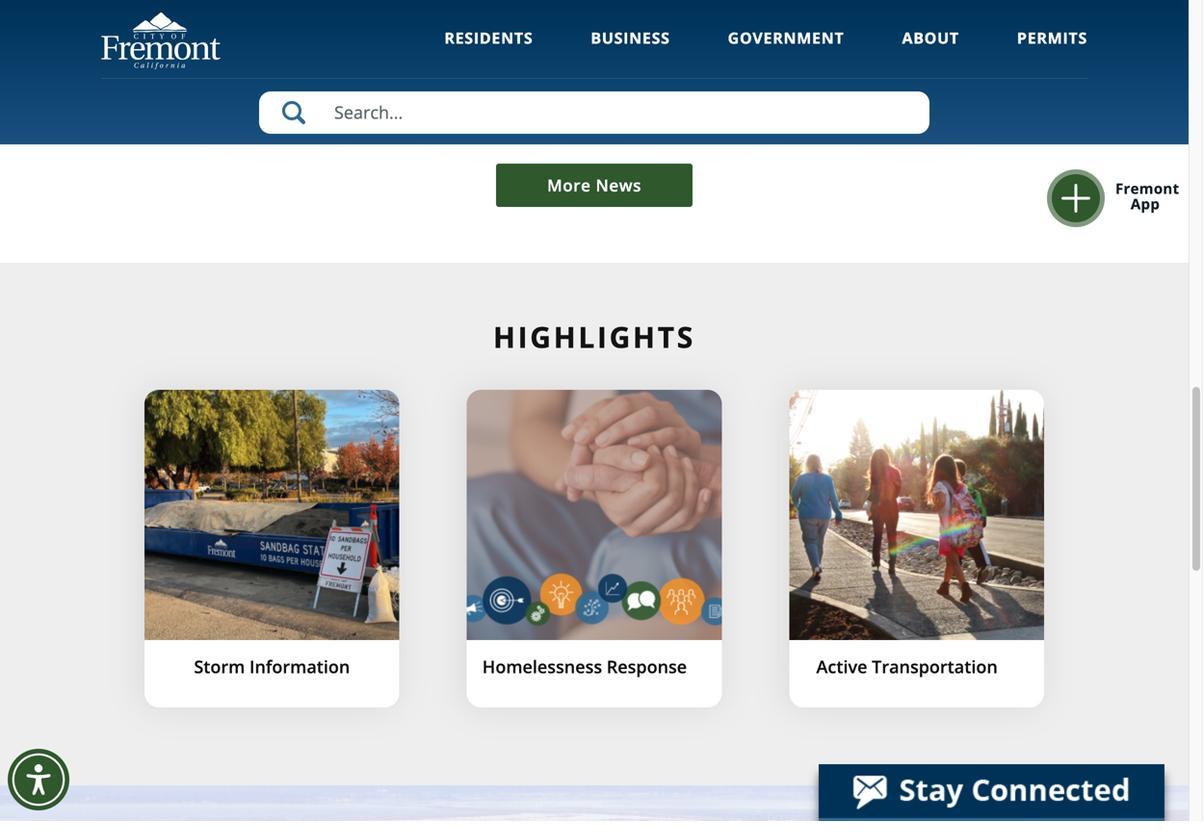 Task type: describe. For each thing, give the bounding box(es) containing it.
more news link
[[496, 164, 693, 207]]

storm information
[[194, 656, 350, 679]]

business
[[591, 27, 670, 48]]

business link
[[591, 27, 670, 74]]

stay connected image
[[819, 765, 1163, 819]]

storm information link
[[145, 390, 400, 708]]

Search text field
[[259, 92, 930, 134]]

news
[[596, 174, 642, 197]]

government link
[[728, 27, 844, 74]]

more news
[[547, 174, 642, 197]]

about link
[[902, 27, 960, 74]]

residents link
[[444, 27, 533, 74]]

highlights
[[493, 317, 696, 357]]

government
[[728, 27, 844, 48]]

fremont app
[[1116, 179, 1180, 214]]

more
[[547, 174, 591, 197]]

sandbag station with sand in bin and bags to fill image
[[145, 390, 400, 641]]

fremont
[[1116, 179, 1180, 198]]

fremont app link
[[1072, 174, 1189, 223]]



Task type: locate. For each thing, give the bounding box(es) containing it.
photo of two people holding hands and a planning process and myfremont logo image
[[467, 390, 722, 641]]

information
[[249, 656, 350, 679]]

storm
[[194, 656, 245, 679]]

about
[[902, 27, 960, 48]]

permits
[[1017, 27, 1088, 48]]

family walking on sidewalk image
[[789, 390, 1044, 641]]

app
[[1131, 194, 1160, 214]]

residents
[[444, 27, 533, 48]]

permits link
[[1017, 27, 1088, 74]]



Task type: vqa. For each thing, say whether or not it's contained in the screenshot.
'Highlights'
yes



